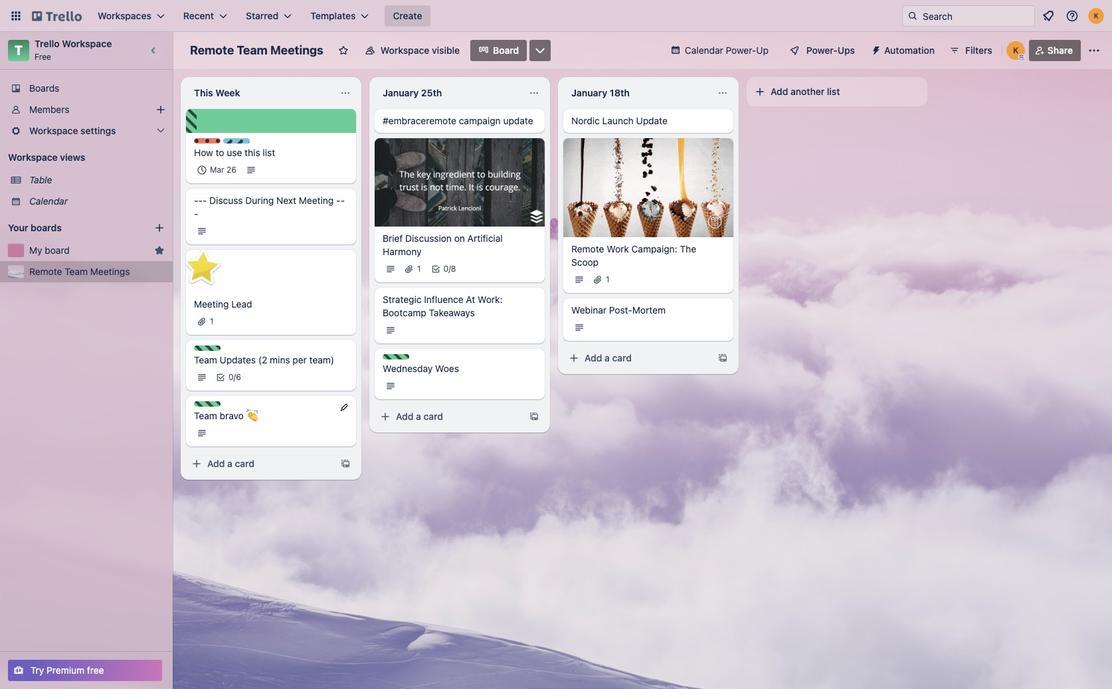 Task type: vqa. For each thing, say whether or not it's contained in the screenshot.
topmost the Color: purple, title: none Icon
no



Task type: describe. For each thing, give the bounding box(es) containing it.
customize views image
[[534, 44, 547, 57]]

workspaces button
[[90, 5, 173, 27]]

ups
[[838, 45, 856, 56]]

your
[[8, 222, 28, 233]]

settings
[[81, 125, 116, 136]]

artificial
[[468, 232, 503, 244]]

board
[[45, 245, 70, 256]]

mortem
[[633, 305, 666, 316]]

workspace navigation collapse icon image
[[145, 41, 164, 60]]

#embraceremote
[[383, 115, 457, 126]]

wednesday
[[383, 363, 433, 374]]

January 18th text field
[[564, 82, 713, 104]]

update
[[504, 115, 534, 126]]

2 vertical spatial a
[[227, 458, 233, 469]]

members link
[[0, 99, 173, 120]]

webinar post-mortem link
[[572, 304, 726, 317]]

brief discussion on artificial harmony
[[383, 232, 503, 257]]

show menu image
[[1088, 44, 1102, 57]]

my board
[[29, 245, 70, 256]]

add a card button for post-
[[564, 348, 710, 369]]

6
[[236, 372, 241, 382]]

bravo
[[220, 410, 244, 421]]

remote for remote work campaign: the scoop link
[[572, 244, 605, 255]]

updates
[[220, 354, 256, 366]]

color: green, title: "recurring item" element for team bravo 👏
[[194, 402, 221, 407]]

1 vertical spatial kendallparks02 (kendallparks02) image
[[1007, 41, 1026, 60]]

share
[[1048, 45, 1074, 56]]

members
[[29, 104, 69, 115]]

discussion
[[406, 232, 452, 244]]

January 25th text field
[[375, 82, 524, 104]]

add for january 25th
[[396, 411, 414, 422]]

filters
[[966, 45, 993, 56]]

the
[[680, 244, 697, 255]]

january for january 25th
[[383, 87, 419, 98]]

how
[[194, 147, 213, 158]]

week
[[216, 87, 240, 98]]

post-
[[610, 305, 633, 316]]

add a card button for influence
[[375, 406, 521, 427]]

calendar link
[[29, 195, 165, 208]]

1 for harmony
[[417, 264, 421, 274]]

1 vertical spatial meetings
[[90, 266, 130, 277]]

power-ups
[[807, 45, 856, 56]]

--- discuss during next meeting -- -
[[194, 195, 345, 219]]

team)
[[310, 354, 334, 366]]

try premium free button
[[8, 660, 162, 681]]

workspace settings
[[29, 125, 116, 136]]

workspace inside trello workspace free
[[62, 38, 112, 49]]

a for strategic influence at work: bootcamp takeaways
[[416, 411, 421, 422]]

edit card image
[[339, 402, 350, 413]]

create
[[393, 10, 422, 21]]

remote inside board name text field
[[190, 43, 234, 57]]

team updates (2 mins per team)
[[194, 354, 334, 366]]

team left bravo
[[194, 410, 217, 421]]

calendar power-up link
[[663, 40, 777, 61]]

visible
[[432, 45, 460, 56]]

power-ups button
[[780, 40, 864, 61]]

table link
[[29, 174, 165, 187]]

t
[[14, 43, 23, 58]]

25th
[[421, 87, 442, 98]]

workspaces
[[98, 10, 151, 21]]

my
[[29, 245, 42, 256]]

next
[[277, 195, 297, 206]]

add left another
[[771, 86, 789, 97]]

january 18th
[[572, 87, 630, 98]]

trello workspace free
[[35, 38, 112, 62]]

this
[[245, 147, 260, 158]]

lead
[[231, 298, 252, 310]]

use
[[227, 147, 242, 158]]

8
[[451, 264, 456, 274]]

primary element
[[0, 0, 1113, 32]]

list inside button
[[828, 86, 841, 97]]

workspace settings button
[[0, 120, 173, 142]]

add for january 18th
[[585, 353, 603, 364]]

per
[[293, 354, 307, 366]]

bootcamp
[[383, 307, 427, 318]]

premium
[[47, 665, 85, 676]]

takeaways
[[429, 307, 475, 318]]

color: green, title: "recurring item" element for wednesday woes
[[383, 354, 410, 359]]

color: green, title: "recurring item" element for team updates (2 mins per team)
[[194, 346, 221, 351]]

calendar power-up
[[685, 45, 769, 56]]

color: red, title: none image
[[194, 138, 221, 144]]

trello workspace link
[[35, 38, 112, 49]]

add a card for strategic influence at work: bootcamp takeaways
[[396, 411, 443, 422]]

free
[[87, 665, 104, 676]]

/ for 6
[[234, 372, 236, 382]]

0 horizontal spatial 1
[[210, 316, 214, 326]]

discuss
[[210, 195, 243, 206]]

my board link
[[29, 244, 149, 257]]

#embraceremote campaign update link
[[383, 114, 537, 128]]

26
[[227, 165, 237, 175]]

templates
[[311, 10, 356, 21]]

this member is an admin of this board. image
[[1019, 54, 1025, 60]]

team bravo 👏
[[194, 410, 258, 421]]

card for influence
[[424, 411, 443, 422]]

during
[[246, 195, 274, 206]]

team updates (2 mins per team) link
[[194, 354, 348, 367]]

create from template… image for team updates (2 mins per team)
[[340, 459, 351, 469]]

create from template… image for wednesday woes
[[529, 411, 540, 422]]

launch
[[603, 115, 634, 126]]

a for webinar post-mortem
[[605, 353, 610, 364]]

add board image
[[154, 223, 165, 233]]

0 for 0 / 8
[[444, 264, 449, 274]]

starred icon image
[[154, 245, 165, 256]]

campaign
[[459, 115, 501, 126]]

share button
[[1030, 40, 1082, 61]]



Task type: locate. For each thing, give the bounding box(es) containing it.
remote up scoop
[[572, 244, 605, 255]]

1 for scoop
[[606, 275, 610, 285]]

(2
[[258, 354, 267, 366]]

workspace for workspace settings
[[29, 125, 78, 136]]

1 horizontal spatial meetings
[[271, 43, 324, 57]]

2 horizontal spatial add a card button
[[564, 348, 710, 369]]

0 vertical spatial /
[[449, 264, 451, 274]]

add another list
[[771, 86, 841, 97]]

0 horizontal spatial /
[[234, 372, 236, 382]]

calendar for calendar
[[29, 195, 68, 207]]

1 vertical spatial card
[[424, 411, 443, 422]]

add for this week
[[207, 458, 225, 469]]

-
[[194, 195, 198, 206], [198, 195, 203, 206], [203, 195, 207, 206], [336, 195, 341, 206], [341, 195, 345, 206], [194, 208, 198, 219]]

card down 'post-'
[[613, 353, 632, 364]]

0 horizontal spatial calendar
[[29, 195, 68, 207]]

wednesday woes link
[[383, 362, 537, 375]]

workspace up "table"
[[8, 152, 58, 163]]

1 horizontal spatial list
[[828, 86, 841, 97]]

1 horizontal spatial power-
[[807, 45, 838, 56]]

at
[[466, 294, 475, 305]]

a down bravo
[[227, 458, 233, 469]]

remote inside remote work campaign: the scoop
[[572, 244, 605, 255]]

Mar 26 checkbox
[[194, 162, 241, 178]]

1 down 'harmony'
[[417, 264, 421, 274]]

strategic influence at work: bootcamp takeaways link
[[383, 293, 537, 319]]

create button
[[385, 5, 430, 27]]

workspace
[[62, 38, 112, 49], [381, 45, 430, 56], [29, 125, 78, 136], [8, 152, 58, 163]]

this
[[194, 87, 213, 98]]

workspace visible
[[381, 45, 460, 56]]

meeting left lead
[[194, 298, 229, 310]]

2 vertical spatial add a card
[[207, 458, 255, 469]]

star or unstar board image
[[338, 45, 349, 56]]

add a card down wednesday woes at bottom left
[[396, 411, 443, 422]]

1 horizontal spatial /
[[449, 264, 451, 274]]

up
[[757, 45, 769, 56]]

meeting
[[299, 195, 334, 206], [194, 298, 229, 310]]

remote team meetings inside board name text field
[[190, 43, 324, 57]]

workspace inside button
[[381, 45, 430, 56]]

add a card down bravo
[[207, 458, 255, 469]]

0 vertical spatial color: green, title: "recurring item" element
[[194, 346, 221, 351]]

january inside text field
[[572, 87, 608, 98]]

1 horizontal spatial january
[[572, 87, 608, 98]]

1
[[417, 264, 421, 274], [606, 275, 610, 285], [210, 316, 214, 326]]

1 vertical spatial meeting
[[194, 298, 229, 310]]

trello
[[35, 38, 60, 49]]

1 vertical spatial color: green, title: "recurring item" element
[[383, 354, 410, 359]]

kendallparks02 (kendallparks02) image right open information menu image
[[1089, 8, 1105, 24]]

1 down meeting lead
[[210, 316, 214, 326]]

remote team meetings
[[190, 43, 324, 57], [29, 266, 130, 277]]

workspace for workspace views
[[8, 152, 58, 163]]

add a card button down webinar post-mortem "link"
[[564, 348, 710, 369]]

add a card
[[585, 353, 632, 364], [396, 411, 443, 422], [207, 458, 255, 469]]

color: green, title: "recurring item" element up wednesday
[[383, 354, 410, 359]]

1 vertical spatial 1
[[606, 275, 610, 285]]

create from template… image
[[529, 411, 540, 422], [340, 459, 351, 469]]

brief
[[383, 232, 403, 244]]

0 vertical spatial calendar
[[685, 45, 724, 56]]

sm image
[[866, 40, 885, 59]]

2 vertical spatial remote
[[29, 266, 62, 277]]

team down the starred
[[237, 43, 268, 57]]

0 horizontal spatial create from template… image
[[340, 459, 351, 469]]

0 left 6
[[229, 372, 234, 382]]

1 down the work
[[606, 275, 610, 285]]

power- inside 'link'
[[726, 45, 757, 56]]

2 vertical spatial card
[[235, 458, 255, 469]]

list
[[828, 86, 841, 97], [263, 147, 275, 158]]

1 vertical spatial 0
[[229, 372, 234, 382]]

back to home image
[[32, 5, 82, 27]]

meetings down starred popup button
[[271, 43, 324, 57]]

update
[[637, 115, 668, 126]]

meeting lead link
[[194, 298, 348, 311]]

1 horizontal spatial remote
[[190, 43, 234, 57]]

2 horizontal spatial remote
[[572, 244, 605, 255]]

/ down the updates
[[234, 372, 236, 382]]

0 vertical spatial add a card
[[585, 353, 632, 364]]

0 vertical spatial meetings
[[271, 43, 324, 57]]

scoop
[[572, 257, 599, 268]]

0 / 6
[[229, 372, 241, 382]]

mins
[[270, 354, 290, 366]]

0 vertical spatial 0
[[444, 264, 449, 274]]

woes
[[435, 363, 459, 374]]

kendallparks02 (kendallparks02) image
[[1089, 8, 1105, 24], [1007, 41, 1026, 60]]

team left the updates
[[194, 354, 217, 366]]

templates button
[[303, 5, 377, 27]]

meeting inside --- discuss during next meeting -- -
[[299, 195, 334, 206]]

0 vertical spatial a
[[605, 353, 610, 364]]

0 horizontal spatial meeting
[[194, 298, 229, 310]]

list right another
[[828, 86, 841, 97]]

meetings inside board name text field
[[271, 43, 324, 57]]

0 notifications image
[[1041, 8, 1057, 24]]

2 horizontal spatial a
[[605, 353, 610, 364]]

0 for 0 / 6
[[229, 372, 234, 382]]

meetings down my board link
[[90, 266, 130, 277]]

2 horizontal spatial card
[[613, 353, 632, 364]]

remote down 'my board'
[[29, 266, 62, 277]]

color: sky, title: none image
[[223, 138, 250, 144]]

add down webinar
[[585, 353, 603, 364]]

harmony
[[383, 246, 422, 257]]

automation button
[[866, 40, 943, 61]]

workspace down the members
[[29, 125, 78, 136]]

remote work campaign: the scoop
[[572, 244, 697, 268]]

0 horizontal spatial january
[[383, 87, 419, 98]]

2 vertical spatial 1
[[210, 316, 214, 326]]

how to use this list link
[[194, 146, 348, 160]]

workspace views
[[8, 152, 85, 163]]

strategic influence at work: bootcamp takeaways
[[383, 294, 503, 318]]

january
[[383, 87, 419, 98], [572, 87, 608, 98]]

kendallparks02 (kendallparks02) image right filters
[[1007, 41, 1026, 60]]

0 horizontal spatial a
[[227, 458, 233, 469]]

calendar left up
[[685, 45, 724, 56]]

free
[[35, 52, 51, 62]]

remote down recent popup button
[[190, 43, 234, 57]]

1 vertical spatial list
[[263, 147, 275, 158]]

1 horizontal spatial calendar
[[685, 45, 724, 56]]

0 vertical spatial list
[[828, 86, 841, 97]]

team
[[237, 43, 268, 57], [65, 266, 88, 277], [194, 354, 217, 366], [194, 410, 217, 421]]

color: green, title: "recurring item" element up team bravo 👏
[[194, 402, 221, 407]]

card down 👏
[[235, 458, 255, 469]]

/
[[449, 264, 451, 274], [234, 372, 236, 382]]

a down wednesday woes at bottom left
[[416, 411, 421, 422]]

0 horizontal spatial remote team meetings
[[29, 266, 130, 277]]

workspace visible button
[[357, 40, 468, 61]]

1 horizontal spatial 1
[[417, 264, 421, 274]]

1 horizontal spatial remote team meetings
[[190, 43, 324, 57]]

card down wednesday woes at bottom left
[[424, 411, 443, 422]]

meeting lead
[[194, 298, 252, 310]]

automation
[[885, 45, 935, 56]]

add a card button
[[564, 348, 710, 369], [375, 406, 521, 427], [186, 453, 332, 475]]

star image
[[180, 245, 225, 291]]

Search field
[[919, 6, 1035, 26]]

0 vertical spatial remote team meetings
[[190, 43, 324, 57]]

board
[[493, 45, 519, 56]]

0 / 8
[[444, 264, 456, 274]]

list right this
[[263, 147, 275, 158]]

1 horizontal spatial kendallparks02 (kendallparks02) image
[[1089, 8, 1105, 24]]

boards
[[29, 82, 59, 94]]

0 vertical spatial meeting
[[299, 195, 334, 206]]

t link
[[8, 40, 29, 61]]

team bravo 👏 link
[[194, 410, 348, 423]]

0 horizontal spatial power-
[[726, 45, 757, 56]]

0 horizontal spatial card
[[235, 458, 255, 469]]

nordic launch update link
[[572, 114, 726, 128]]

remote
[[190, 43, 234, 57], [572, 244, 605, 255], [29, 266, 62, 277]]

1 power- from the left
[[726, 45, 757, 56]]

remote team meetings down my board link
[[29, 266, 130, 277]]

january up nordic
[[572, 87, 608, 98]]

1 vertical spatial add a card button
[[375, 406, 521, 427]]

team down my board link
[[65, 266, 88, 277]]

starred
[[246, 10, 279, 21]]

workspace for workspace visible
[[381, 45, 430, 56]]

board link
[[471, 40, 527, 61]]

add a card button down 👏
[[186, 453, 332, 475]]

nordic launch update
[[572, 115, 668, 126]]

2 january from the left
[[572, 87, 608, 98]]

mar
[[210, 165, 224, 175]]

1 vertical spatial a
[[416, 411, 421, 422]]

add down team bravo 👏
[[207, 458, 225, 469]]

add a card down webinar post-mortem
[[585, 353, 632, 364]]

2 horizontal spatial 1
[[606, 275, 610, 285]]

on
[[455, 232, 465, 244]]

0 vertical spatial 1
[[417, 264, 421, 274]]

0 vertical spatial add a card button
[[564, 348, 710, 369]]

/ down brief discussion on artificial harmony
[[449, 264, 451, 274]]

1 horizontal spatial card
[[424, 411, 443, 422]]

a down webinar post-mortem
[[605, 353, 610, 364]]

0 horizontal spatial add a card button
[[186, 453, 332, 475]]

card
[[613, 353, 632, 364], [424, 411, 443, 422], [235, 458, 255, 469]]

workspace right the trello
[[62, 38, 112, 49]]

0 vertical spatial card
[[613, 353, 632, 364]]

0 vertical spatial kendallparks02 (kendallparks02) image
[[1089, 8, 1105, 24]]

this week
[[194, 87, 240, 98]]

remote work campaign: the scoop link
[[572, 243, 726, 269]]

influence
[[424, 294, 464, 305]]

0 horizontal spatial list
[[263, 147, 275, 158]]

calendar for calendar power-up
[[685, 45, 724, 56]]

search image
[[908, 11, 919, 21]]

color: green, title: "recurring item" element up the updates
[[194, 346, 221, 351]]

kendallparks02 (kendallparks02) image inside primary element
[[1089, 8, 1105, 24]]

1 horizontal spatial add a card button
[[375, 406, 521, 427]]

workspace inside popup button
[[29, 125, 78, 136]]

work
[[607, 244, 629, 255]]

1 vertical spatial add a card
[[396, 411, 443, 422]]

remote team meetings down the starred
[[190, 43, 324, 57]]

power-
[[726, 45, 757, 56], [807, 45, 838, 56]]

This Week text field
[[186, 82, 335, 104]]

how to use this list
[[194, 147, 275, 158]]

2 vertical spatial add a card button
[[186, 453, 332, 475]]

0
[[444, 264, 449, 274], [229, 372, 234, 382]]

1 vertical spatial calendar
[[29, 195, 68, 207]]

add a card for webinar post-mortem
[[585, 353, 632, 364]]

color: green, title: "recurring item" element
[[194, 346, 221, 351], [383, 354, 410, 359], [194, 402, 221, 407]]

1 horizontal spatial a
[[416, 411, 421, 422]]

remote for remote team meetings link
[[29, 266, 62, 277]]

team inside board name text field
[[237, 43, 268, 57]]

your boards with 2 items element
[[8, 220, 134, 236]]

/ for 8
[[449, 264, 451, 274]]

meeting right next on the left top of the page
[[299, 195, 334, 206]]

add a card button down woes
[[375, 406, 521, 427]]

work:
[[478, 294, 503, 305]]

calendar inside 'link'
[[685, 45, 724, 56]]

1 horizontal spatial create from template… image
[[529, 411, 540, 422]]

1 vertical spatial /
[[234, 372, 236, 382]]

0 left 8
[[444, 264, 449, 274]]

0 horizontal spatial kendallparks02 (kendallparks02) image
[[1007, 41, 1026, 60]]

workspace down create button
[[381, 45, 430, 56]]

january inside text field
[[383, 87, 419, 98]]

1 horizontal spatial add a card
[[396, 411, 443, 422]]

1 vertical spatial remote
[[572, 244, 605, 255]]

0 horizontal spatial remote
[[29, 266, 62, 277]]

starred button
[[238, 5, 300, 27]]

add another list button
[[747, 77, 928, 106]]

create from template… image
[[718, 353, 729, 364]]

Board name text field
[[183, 40, 330, 61]]

0 vertical spatial remote
[[190, 43, 234, 57]]

0 vertical spatial create from template… image
[[529, 411, 540, 422]]

add down wednesday
[[396, 411, 414, 422]]

0 horizontal spatial meetings
[[90, 266, 130, 277]]

1 january from the left
[[383, 87, 419, 98]]

card for post-
[[613, 353, 632, 364]]

1 horizontal spatial meeting
[[299, 195, 334, 206]]

0 horizontal spatial 0
[[229, 372, 234, 382]]

power- inside button
[[807, 45, 838, 56]]

1 vertical spatial create from template… image
[[340, 459, 351, 469]]

2 power- from the left
[[807, 45, 838, 56]]

0 horizontal spatial add a card
[[207, 458, 255, 469]]

open information menu image
[[1066, 9, 1080, 23]]

1 vertical spatial remote team meetings
[[29, 266, 130, 277]]

january for january 18th
[[572, 87, 608, 98]]

january left 25th
[[383, 87, 419, 98]]

2 horizontal spatial add a card
[[585, 353, 632, 364]]

2 vertical spatial color: green, title: "recurring item" element
[[194, 402, 221, 407]]

1 horizontal spatial 0
[[444, 264, 449, 274]]

#embraceremote campaign update
[[383, 115, 534, 126]]

calendar down "table"
[[29, 195, 68, 207]]

to
[[216, 147, 224, 158]]



